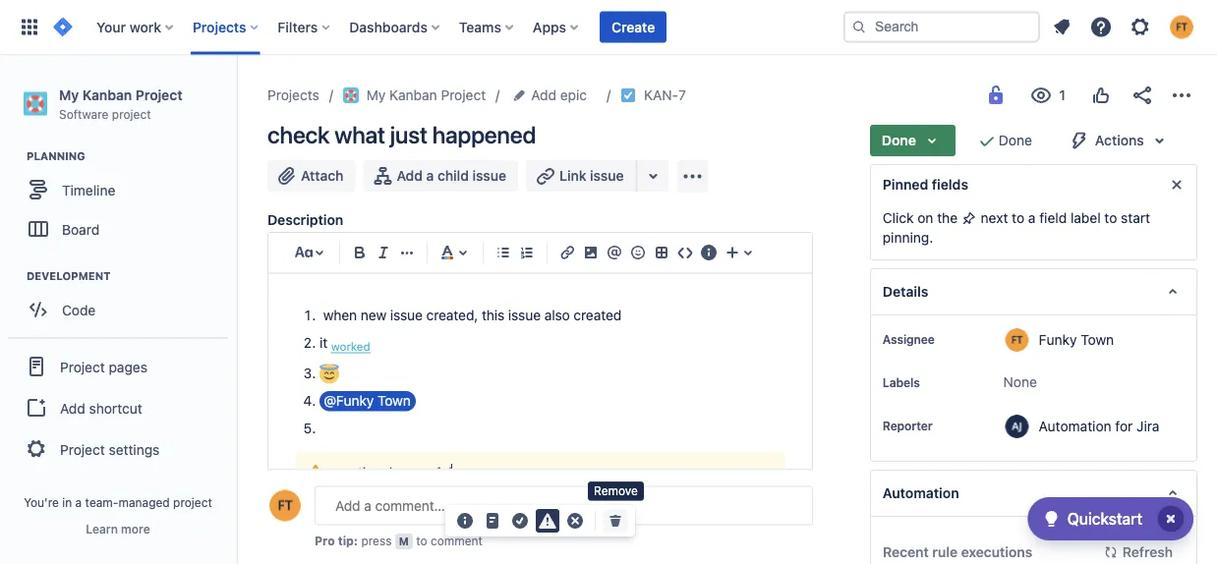 Task type: locate. For each thing, give the bounding box(es) containing it.
banner containing your work
[[0, 0, 1218, 55]]

1 horizontal spatial add
[[397, 168, 423, 184]]

planning
[[27, 150, 85, 163]]

field
[[1040, 210, 1067, 226]]

automation down reporter on the bottom of the page
[[883, 485, 960, 502]]

done button
[[870, 125, 956, 156]]

add left 'shortcut'
[[60, 400, 85, 416]]

assignee pin to top image
[[939, 331, 955, 347]]

kanban up just
[[390, 87, 437, 103]]

1 horizontal spatial a
[[426, 168, 434, 184]]

add a child issue button
[[363, 160, 518, 192]]

to right next
[[1012, 210, 1025, 226]]

pro
[[315, 535, 335, 548]]

1 horizontal spatial done
[[999, 132, 1033, 149]]

jira software image
[[51, 15, 75, 39]]

check
[[268, 121, 330, 149]]

add app image
[[681, 165, 705, 188]]

warning image
[[536, 509, 560, 533]]

pro tip: press m to comment
[[315, 535, 483, 548]]

issue right child
[[473, 168, 507, 184]]

settings image
[[1129, 15, 1153, 39]]

add inside dropdown button
[[531, 87, 557, 103]]

remove image
[[604, 509, 627, 533]]

add down just
[[397, 168, 423, 184]]

0 horizontal spatial projects
[[193, 19, 246, 35]]

done up pinned
[[882, 132, 917, 149]]

teams
[[459, 19, 502, 35]]

1 vertical spatial automation
[[883, 485, 960, 502]]

add for add a child issue
[[397, 168, 423, 184]]

actions image
[[1170, 84, 1194, 107]]

in
[[62, 496, 72, 509]]

error image
[[564, 509, 587, 533]]

add
[[531, 87, 557, 103], [397, 168, 423, 184], [60, 400, 85, 416]]

projects up check
[[268, 87, 319, 103]]

2 my from the left
[[367, 87, 386, 103]]

done
[[882, 132, 917, 149], [999, 132, 1033, 149]]

add inside 'button'
[[60, 400, 85, 416]]

link image
[[556, 241, 579, 265]]

development image
[[3, 265, 27, 288]]

development
[[27, 270, 111, 283]]

2 vertical spatial a
[[75, 496, 82, 509]]

kanban for my kanban project
[[390, 87, 437, 103]]

issue
[[473, 168, 507, 184], [590, 168, 624, 184], [390, 307, 423, 324], [508, 307, 541, 324]]

search image
[[852, 19, 867, 35]]

project
[[135, 87, 182, 103], [441, 87, 486, 103], [60, 359, 105, 375], [60, 441, 105, 458]]

emoji image
[[627, 241, 650, 265]]

table image
[[650, 241, 674, 265]]

0 vertical spatial town
[[1081, 331, 1115, 348]]

caution:
[[335, 464, 386, 480]]

kanban up "software"
[[82, 87, 132, 103]]

you're in a team-managed project
[[24, 496, 212, 509]]

@funky
[[324, 392, 374, 408]]

a left child
[[426, 168, 434, 184]]

0 vertical spatial project
[[112, 107, 151, 121]]

a right in
[[75, 496, 82, 509]]

learn more button
[[86, 521, 150, 537]]

primary element
[[12, 0, 844, 55]]

1 vertical spatial a
[[1029, 210, 1036, 226]]

click on the
[[883, 210, 962, 226]]

0 horizontal spatial project
[[112, 107, 151, 121]]

0 horizontal spatial a
[[75, 496, 82, 509]]

teams button
[[453, 11, 521, 43]]

1 horizontal spatial my
[[367, 87, 386, 103]]

fields
[[932, 177, 969, 193]]

start
[[1121, 210, 1151, 226]]

project right managed on the bottom left of page
[[173, 496, 212, 509]]

issue right new
[[390, 307, 423, 324]]

0 horizontal spatial my
[[59, 87, 79, 103]]

1 horizontal spatial project
[[173, 496, 212, 509]]

project inside the my kanban project software project
[[112, 107, 151, 121]]

worked
[[331, 340, 370, 354]]

a inside add a child issue button
[[426, 168, 434, 184]]

0 horizontal spatial add
[[60, 400, 85, 416]]

project right "software"
[[112, 107, 151, 121]]

banner
[[0, 0, 1218, 55]]

kanban inside the my kanban project software project
[[82, 87, 132, 103]]

0 horizontal spatial town
[[378, 392, 411, 408]]

learn more
[[86, 522, 150, 536]]

to
[[1012, 210, 1025, 226], [1105, 210, 1118, 226], [416, 535, 427, 548]]

town right funky at the right of the page
[[1081, 331, 1115, 348]]

share image
[[1131, 84, 1155, 107]]

0 horizontal spatial done
[[882, 132, 917, 149]]

2 horizontal spatial a
[[1029, 210, 1036, 226]]

my
[[59, 87, 79, 103], [367, 87, 386, 103]]

my kanban project
[[367, 87, 486, 103]]

add left epic
[[531, 87, 557, 103]]

your
[[96, 19, 126, 35]]

automation
[[1039, 418, 1112, 434], [883, 485, 960, 502]]

7
[[679, 87, 686, 103]]

a inside next to a field label to start pinning.
[[1029, 210, 1036, 226]]

you're
[[24, 496, 59, 509]]

Add a comment… field
[[315, 486, 813, 526]]

town for @funky town
[[378, 392, 411, 408]]

filters
[[278, 19, 318, 35]]

label
[[1071, 210, 1101, 226]]

1 vertical spatial town
[[378, 392, 411, 408]]

quickstart
[[1068, 510, 1143, 529]]

my inside the my kanban project software project
[[59, 87, 79, 103]]

appswitcher icon image
[[18, 15, 41, 39]]

1 horizontal spatial automation
[[1039, 418, 1112, 434]]

town right @funky
[[378, 392, 411, 408]]

done inside dropdown button
[[882, 132, 917, 149]]

group containing project pages
[[8, 338, 228, 477]]

projects for the projects link
[[268, 87, 319, 103]]

a
[[426, 168, 434, 184], [1029, 210, 1036, 226], [75, 496, 82, 509]]

a left field
[[1029, 210, 1036, 226]]

1 vertical spatial projects
[[268, 87, 319, 103]]

apps button
[[527, 11, 586, 43]]

dashboards
[[349, 19, 428, 35]]

my up "software"
[[59, 87, 79, 103]]

my for my kanban project software project
[[59, 87, 79, 103]]

jira
[[1137, 418, 1160, 434]]

automation left "for"
[[1039, 418, 1112, 434]]

0 vertical spatial add
[[531, 87, 557, 103]]

details element
[[870, 269, 1198, 316]]

town inside description - main content area, start typing to enter text. text box
[[378, 392, 411, 408]]

to right m
[[416, 535, 427, 548]]

done up next
[[999, 132, 1033, 149]]

info panel image
[[697, 241, 721, 265]]

0 vertical spatial a
[[426, 168, 434, 184]]

note image
[[481, 509, 505, 533]]

link issue button
[[526, 160, 638, 192]]

1 horizontal spatial projects
[[268, 87, 319, 103]]

1 done from the left
[[882, 132, 917, 149]]

projects link
[[268, 84, 319, 107]]

1 kanban from the left
[[82, 87, 132, 103]]

hide message image
[[1165, 173, 1189, 197]]

check what just happened
[[268, 121, 536, 149]]

timeline
[[62, 182, 115, 198]]

kanban inside 'my kanban project' link
[[390, 87, 437, 103]]

careful
[[409, 464, 452, 480]]

dismiss quickstart image
[[1156, 504, 1187, 535]]

project down the work
[[135, 87, 182, 103]]

add inside button
[[397, 168, 423, 184]]

create button
[[600, 11, 667, 43]]

add shortcut
[[60, 400, 142, 416]]

projects up sidebar navigation image
[[193, 19, 246, 35]]

2 horizontal spatial add
[[531, 87, 557, 103]]

board
[[62, 221, 100, 237]]

attach
[[301, 168, 344, 184]]

2 kanban from the left
[[390, 87, 437, 103]]

assignee
[[883, 332, 935, 346]]

text styles image
[[292, 241, 316, 265]]

2 vertical spatial add
[[60, 400, 85, 416]]

0 vertical spatial projects
[[193, 19, 246, 35]]

1 my from the left
[[59, 87, 79, 103]]

automation inside automation element
[[883, 485, 960, 502]]

project down add shortcut
[[60, 441, 105, 458]]

0 vertical spatial automation
[[1039, 418, 1112, 434]]

0 horizontal spatial kanban
[[82, 87, 132, 103]]

group
[[8, 338, 228, 477]]

1 horizontal spatial town
[[1081, 331, 1115, 348]]

a for you're in a team-managed project
[[75, 496, 82, 509]]

:innocent: image
[[320, 364, 339, 384], [320, 364, 339, 384]]

caution: be careful
[[335, 464, 452, 480]]

bullet list ⌘⇧8 image
[[492, 241, 515, 265]]

1 vertical spatial project
[[173, 496, 212, 509]]

quickstart button
[[1028, 498, 1194, 541]]

my right my kanban project icon
[[367, 87, 386, 103]]

your work
[[96, 19, 161, 35]]

kan-7
[[644, 87, 686, 103]]

0 horizontal spatial automation
[[883, 485, 960, 502]]

link
[[560, 168, 587, 184]]

project settings link
[[8, 428, 228, 471]]

1 horizontal spatial to
[[1012, 210, 1025, 226]]

next to a field label to start pinning.
[[883, 210, 1151, 246]]

kanban for my kanban project software project
[[82, 87, 132, 103]]

projects inside projects dropdown button
[[193, 19, 246, 35]]

pinned
[[883, 177, 929, 193]]

be
[[389, 464, 405, 480]]

to left start
[[1105, 210, 1118, 226]]

town
[[1081, 331, 1115, 348], [378, 392, 411, 408]]

board link
[[10, 210, 226, 249]]

1 horizontal spatial kanban
[[390, 87, 437, 103]]

projects
[[193, 19, 246, 35], [268, 87, 319, 103]]

this
[[482, 307, 505, 324]]

project pages link
[[8, 345, 228, 389]]

more
[[121, 522, 150, 536]]

when
[[323, 307, 357, 324]]

remove
[[594, 484, 638, 498]]

what
[[335, 121, 385, 149]]

1 vertical spatial add
[[397, 168, 423, 184]]

on
[[918, 210, 934, 226]]



Task type: describe. For each thing, give the bounding box(es) containing it.
your work button
[[90, 11, 181, 43]]

funky
[[1039, 331, 1077, 348]]

project settings
[[60, 441, 160, 458]]

none
[[1004, 374, 1038, 390]]

pinning.
[[883, 230, 934, 246]]

project inside the my kanban project software project
[[135, 87, 182, 103]]

project up add shortcut
[[60, 359, 105, 375]]

more formatting image
[[395, 241, 419, 265]]

remove tooltip
[[588, 482, 644, 501]]

issue right link
[[590, 168, 624, 184]]

add image, video, or file image
[[579, 241, 603, 265]]

also
[[545, 307, 570, 324]]

project inside "link"
[[60, 441, 105, 458]]

vote options: no one has voted for this issue yet. image
[[1090, 84, 1113, 107]]

pinned fields
[[883, 177, 969, 193]]

happened
[[432, 121, 536, 149]]

managed
[[118, 496, 170, 509]]

dashboards button
[[344, 11, 447, 43]]

my kanban project image
[[343, 88, 359, 103]]

software
[[59, 107, 109, 121]]

automation for jira
[[1039, 418, 1160, 434]]

add shortcut button
[[8, 389, 228, 428]]

next
[[981, 210, 1008, 226]]

timeline link
[[10, 170, 226, 210]]

numbered list ⌘⇧7 image
[[515, 241, 539, 265]]

code
[[62, 302, 96, 318]]

your profile and settings image
[[1170, 15, 1194, 39]]

check image
[[1040, 507, 1064, 531]]

it
[[320, 335, 328, 351]]

automation for automation for jira
[[1039, 418, 1112, 434]]

add a child issue
[[397, 168, 507, 184]]

a for next to a field label to start pinning.
[[1029, 210, 1036, 226]]

planning group
[[10, 149, 235, 255]]

apps
[[533, 19, 567, 35]]

the
[[938, 210, 958, 226]]

when new issue created, this issue also created
[[320, 307, 622, 324]]

my for my kanban project
[[367, 87, 386, 103]]

link issue
[[560, 168, 624, 184]]

details
[[883, 284, 929, 300]]

description
[[268, 212, 343, 228]]

for
[[1116, 418, 1133, 434]]

reporter
[[883, 419, 933, 433]]

add for add epic
[[531, 87, 557, 103]]

add epic button
[[510, 84, 593, 107]]

bold ⌘b image
[[348, 241, 372, 265]]

town for funky town
[[1081, 331, 1115, 348]]

0 horizontal spatial to
[[416, 535, 427, 548]]

issue right "this"
[[508, 307, 541, 324]]

comment
[[431, 535, 483, 548]]

actions
[[1096, 132, 1144, 149]]

mention image
[[603, 241, 627, 265]]

2 horizontal spatial to
[[1105, 210, 1118, 226]]

Description - Main content area, start typing to enter text. text field
[[296, 304, 785, 528]]

automation element
[[870, 470, 1198, 517]]

2 done from the left
[[999, 132, 1033, 149]]

my kanban project link
[[343, 84, 486, 107]]

jira software image
[[51, 15, 75, 39]]

it worked
[[320, 335, 370, 354]]

work
[[130, 19, 161, 35]]

italic ⌘i image
[[372, 241, 395, 265]]

project up happened
[[441, 87, 486, 103]]

tip:
[[338, 535, 358, 548]]

funky town
[[1039, 331, 1115, 348]]

new
[[361, 307, 387, 324]]

created,
[[426, 307, 478, 324]]

automation for automation
[[883, 485, 960, 502]]

projects for projects dropdown button
[[193, 19, 246, 35]]

add for add shortcut
[[60, 400, 85, 416]]

epic
[[560, 87, 587, 103]]

create
[[612, 19, 655, 35]]

Search field
[[844, 11, 1041, 43]]

kan-
[[644, 87, 679, 103]]

link web pages and more image
[[642, 164, 665, 188]]

created
[[574, 307, 622, 324]]

kan-7 link
[[644, 84, 686, 107]]

copy link to issue image
[[682, 87, 698, 102]]

projects button
[[187, 11, 266, 43]]

development group
[[10, 269, 235, 336]]

notifications image
[[1050, 15, 1074, 39]]

my kanban project software project
[[59, 87, 182, 121]]

shortcut
[[89, 400, 142, 416]]

code snippet image
[[674, 241, 697, 265]]

add epic
[[531, 87, 587, 103]]

planning image
[[3, 145, 27, 168]]

panel warning image
[[304, 462, 328, 485]]

child
[[438, 168, 469, 184]]

m
[[399, 536, 409, 548]]

success image
[[508, 509, 532, 533]]

filters button
[[272, 11, 338, 43]]

info image
[[453, 509, 477, 533]]

help image
[[1090, 15, 1113, 39]]

pages
[[109, 359, 147, 375]]

code link
[[10, 290, 226, 330]]

settings
[[109, 441, 160, 458]]

project pages
[[60, 359, 147, 375]]

done image
[[976, 129, 999, 152]]

learn
[[86, 522, 118, 536]]

press
[[361, 535, 392, 548]]

sidebar navigation image
[[214, 79, 258, 118]]

profile image of funky town image
[[269, 490, 301, 522]]

labels pin to top image
[[924, 375, 940, 390]]

click
[[883, 210, 914, 226]]

attach button
[[268, 160, 356, 192]]

just
[[390, 121, 427, 149]]

labels
[[883, 376, 920, 389]]

actions button
[[1056, 125, 1184, 156]]

task image
[[621, 88, 636, 103]]



Task type: vqa. For each thing, say whether or not it's contained in the screenshot.
activity
no



